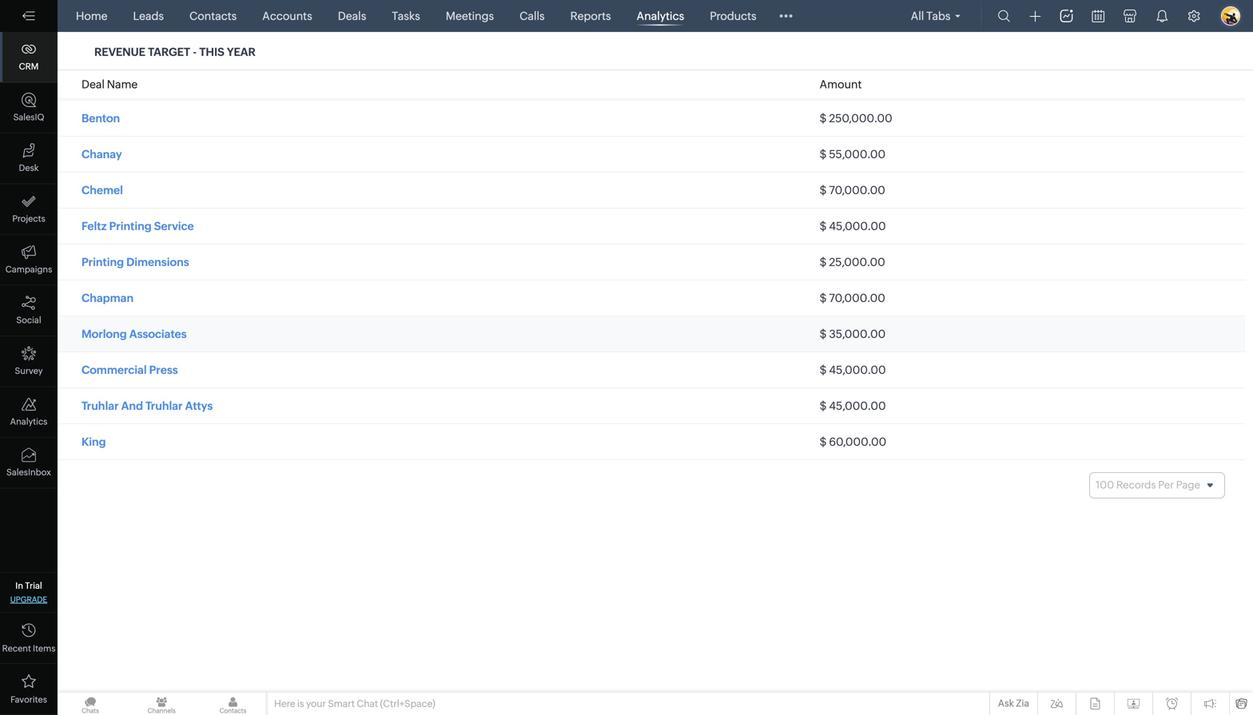 Task type: describe. For each thing, give the bounding box(es) containing it.
is
[[297, 699, 304, 710]]

deals
[[338, 10, 366, 22]]

social link
[[0, 286, 58, 337]]

recent
[[2, 644, 31, 654]]

crm link
[[0, 32, 58, 83]]

campaigns link
[[0, 235, 58, 286]]

marketplace image
[[1124, 10, 1137, 22]]

salesiq
[[13, 112, 44, 122]]

quick actions image
[[1030, 11, 1041, 22]]

contacts link
[[183, 0, 243, 32]]

meetings
[[446, 10, 494, 22]]

(ctrl+space)
[[380, 699, 436, 710]]

calls
[[520, 10, 545, 22]]

0 vertical spatial analytics
[[637, 10, 685, 22]]

tasks link
[[386, 0, 427, 32]]

deals link
[[332, 0, 373, 32]]

contacts image
[[200, 693, 266, 716]]

calendar image
[[1093, 10, 1105, 22]]

upgrade
[[10, 595, 47, 604]]

tasks
[[392, 10, 420, 22]]

accounts link
[[256, 0, 319, 32]]

salesiq link
[[0, 83, 58, 134]]

contacts
[[190, 10, 237, 22]]

0 vertical spatial analytics link
[[631, 0, 691, 32]]

all tabs
[[911, 10, 951, 22]]

here
[[274, 699, 295, 710]]

all
[[911, 10, 924, 22]]

smart
[[328, 699, 355, 710]]

your
[[306, 699, 326, 710]]

products link
[[704, 0, 763, 32]]

projects link
[[0, 184, 58, 235]]

0 horizontal spatial analytics link
[[0, 387, 58, 438]]

desk link
[[0, 134, 58, 184]]

leads link
[[127, 0, 170, 32]]

in trial upgrade
[[10, 581, 47, 604]]

here is your smart chat (ctrl+space)
[[274, 699, 436, 710]]

survey
[[15, 366, 43, 376]]

chats image
[[58, 693, 123, 716]]

home
[[76, 10, 108, 22]]

in
[[15, 581, 23, 591]]

configure settings image
[[1188, 10, 1201, 22]]

home link
[[70, 0, 114, 32]]



Task type: locate. For each thing, give the bounding box(es) containing it.
1 horizontal spatial analytics link
[[631, 0, 691, 32]]

salesinbox
[[6, 468, 51, 478]]

channels image
[[129, 693, 195, 716]]

analytics right reports link
[[637, 10, 685, 22]]

notifications image
[[1156, 10, 1169, 22]]

salesinbox link
[[0, 438, 58, 489]]

search image
[[998, 10, 1011, 22]]

1 horizontal spatial analytics
[[637, 10, 685, 22]]

items
[[33, 644, 55, 654]]

analytics link right reports link
[[631, 0, 691, 32]]

desk
[[19, 163, 39, 173]]

1 vertical spatial analytics
[[10, 417, 47, 427]]

0 horizontal spatial analytics
[[10, 417, 47, 427]]

recent items
[[2, 644, 55, 654]]

analytics
[[637, 10, 685, 22], [10, 417, 47, 427]]

campaigns
[[5, 265, 52, 275]]

zia
[[1017, 698, 1030, 709]]

ask zia
[[998, 698, 1030, 709]]

sales motivator image
[[1061, 10, 1073, 22]]

calls link
[[513, 0, 551, 32]]

tabs
[[927, 10, 951, 22]]

meetings link
[[439, 0, 501, 32]]

ask
[[998, 698, 1015, 709]]

favorites
[[10, 695, 47, 705]]

analytics up the salesinbox link
[[10, 417, 47, 427]]

social
[[16, 315, 41, 325]]

projects
[[12, 214, 45, 224]]

leads
[[133, 10, 164, 22]]

1 vertical spatial analytics link
[[0, 387, 58, 438]]

analytics link down survey
[[0, 387, 58, 438]]

crm
[[19, 62, 39, 72]]

reports
[[571, 10, 611, 22]]

products
[[710, 10, 757, 22]]

accounts
[[262, 10, 312, 22]]

chat
[[357, 699, 378, 710]]

reports link
[[564, 0, 618, 32]]

survey link
[[0, 337, 58, 387]]

trial
[[25, 581, 42, 591]]

analytics link
[[631, 0, 691, 32], [0, 387, 58, 438]]



